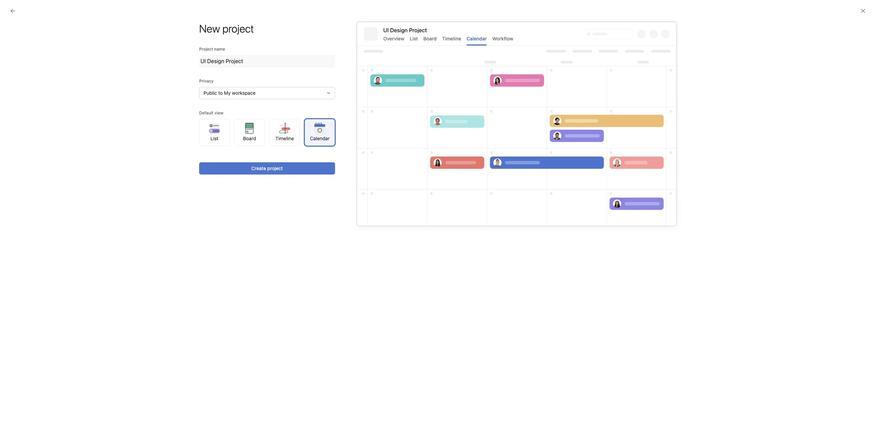 Task type: vqa. For each thing, say whether or not it's contained in the screenshot.
associated
yes



Task type: describe. For each thing, give the bounding box(es) containing it.
overview
[[383, 36, 404, 41]]

on
[[591, 135, 597, 141]]

hope
[[615, 229, 624, 234]]

what
[[596, 229, 606, 234]]

this
[[598, 135, 606, 141]]

design project
[[390, 27, 427, 33]]

cross-functional project plan
[[350, 150, 416, 156]]

Project name text field
[[199, 55, 335, 67]]

will
[[619, 135, 626, 141]]

ui design project
[[383, 27, 427, 33]]

goals
[[600, 222, 612, 227]]

collect information from your teammates using forms in projects. any form associated with a project on this team will appear here.
[[535, 120, 626, 149]]

explore all templates
[[350, 226, 396, 232]]

yet
[[613, 222, 620, 227]]

name
[[214, 47, 225, 52]]

created
[[573, 222, 589, 227]]

team inside collect information from your teammates using forms in projects. any form associated with a project on this team will appear here.
[[607, 135, 618, 141]]

1 horizontal spatial board
[[423, 36, 437, 41]]

1 vertical spatial create
[[252, 166, 266, 171]]

ui
[[383, 27, 389, 33]]

create form
[[606, 107, 629, 112]]

feedback
[[500, 182, 518, 187]]

mw
[[504, 151, 512, 157]]

project inside button
[[267, 166, 283, 171]]

to inside public to my workspace dropdown button
[[218, 90, 223, 96]]

goals
[[535, 207, 552, 214]]

default view
[[199, 110, 224, 116]]

goal inside button
[[621, 208, 629, 213]]

public to my workspace button
[[199, 87, 335, 99]]

2 vertical spatial team
[[570, 229, 579, 234]]

create goal button
[[604, 206, 632, 216]]

project inside collect information from your teammates using forms in projects. any form associated with a project on this team will appear here.
[[574, 135, 590, 141]]

my
[[224, 90, 231, 96]]

1 horizontal spatial timeline
[[442, 36, 461, 41]]

achieve.
[[535, 236, 551, 241]]

any
[[588, 128, 596, 134]]

members (1)
[[326, 56, 364, 64]]

functional
[[365, 150, 388, 156]]

public
[[204, 90, 217, 96]]

see
[[588, 229, 595, 234]]

to inside "this team hasn't created any goals yet add a goal so the team can see what you hope to achieve."
[[626, 229, 629, 234]]

0 horizontal spatial list
[[211, 135, 218, 141]]

default
[[199, 110, 213, 116]]

plan
[[406, 150, 416, 156]]

any
[[591, 222, 598, 227]]

send
[[489, 182, 499, 187]]

1 vertical spatial board
[[243, 135, 256, 141]]

all
[[368, 226, 373, 232]]



Task type: locate. For each thing, give the bounding box(es) containing it.
with
[[560, 135, 569, 141]]

form up this
[[597, 128, 608, 134]]

create
[[606, 107, 619, 112], [252, 166, 266, 171], [607, 208, 620, 213]]

create form button
[[603, 105, 632, 114]]

associated
[[535, 135, 559, 141]]

1 horizontal spatial to
[[626, 229, 629, 234]]

new project
[[199, 22, 254, 35]]

projects.
[[567, 128, 586, 134]]

to right hope at the bottom of page
[[626, 229, 629, 234]]

2 vertical spatial create
[[607, 208, 620, 213]]

2 horizontal spatial team
[[607, 135, 618, 141]]

from
[[578, 120, 588, 126]]

0 vertical spatial board
[[423, 36, 437, 41]]

team left will
[[607, 135, 618, 141]]

can
[[580, 229, 587, 234]]

project
[[199, 47, 213, 52]]

form
[[620, 107, 629, 112], [597, 128, 608, 134]]

a right add
[[544, 229, 546, 234]]

your
[[589, 120, 599, 126]]

templates
[[326, 182, 357, 190]]

this is a preview of your project image
[[357, 22, 677, 226]]

0 horizontal spatial board
[[243, 135, 256, 141]]

0 vertical spatial a
[[570, 135, 573, 141]]

1 horizontal spatial list
[[410, 36, 418, 41]]

project name
[[199, 47, 225, 52]]

list down default view
[[211, 135, 218, 141]]

this team hasn't created any goals yet add a goal so the team can see what you hope to achieve.
[[535, 222, 629, 241]]

to
[[218, 90, 223, 96], [626, 229, 629, 234]]

1 horizontal spatial a
[[570, 135, 573, 141]]

hide sidebar image
[[9, 5, 14, 11]]

calendar
[[467, 36, 487, 41], [310, 135, 330, 141]]

hasn't
[[558, 222, 571, 227]]

1 vertical spatial a
[[544, 229, 546, 234]]

send feedback
[[489, 182, 518, 187]]

form inside collect information from your teammates using forms in projects. any form associated with a project on this team will appear here.
[[597, 128, 608, 134]]

list
[[410, 36, 418, 41], [211, 135, 218, 141]]

goal left so on the right of the page
[[547, 229, 555, 234]]

add
[[535, 229, 543, 234]]

about us
[[535, 56, 562, 64]]

board
[[423, 36, 437, 41], [243, 135, 256, 141]]

new template
[[350, 205, 381, 211]]

goal
[[621, 208, 629, 213], [547, 229, 555, 234]]

privacy
[[199, 79, 214, 84]]

0 horizontal spatial calendar
[[310, 135, 330, 141]]

0 vertical spatial timeline
[[442, 36, 461, 41]]

to left "my"
[[218, 90, 223, 96]]

create for forms
[[606, 107, 619, 112]]

goal inside "this team hasn't created any goals yet add a goal so the team can see what you hope to achieve."
[[547, 229, 555, 234]]

team up so on the right of the page
[[546, 222, 557, 227]]

public to my workspace
[[204, 90, 256, 96]]

0 horizontal spatial team
[[546, 222, 557, 227]]

in
[[562, 128, 566, 134]]

a right with
[[570, 135, 573, 141]]

cross-
[[350, 150, 365, 156]]

0 horizontal spatial to
[[218, 90, 223, 96]]

new
[[350, 131, 360, 136], [350, 205, 360, 211]]

0 vertical spatial goal
[[621, 208, 629, 213]]

0 vertical spatial team
[[607, 135, 618, 141]]

workflow
[[492, 36, 513, 41]]

close image
[[861, 8, 866, 14]]

1 vertical spatial form
[[597, 128, 608, 134]]

you
[[607, 229, 614, 234]]

create for goals
[[607, 208, 620, 213]]

1 vertical spatial to
[[626, 229, 629, 234]]

1 vertical spatial goal
[[547, 229, 555, 234]]

1 horizontal spatial goal
[[621, 208, 629, 213]]

0 vertical spatial list
[[410, 36, 418, 41]]

here.
[[552, 143, 563, 149]]

view
[[215, 110, 224, 116]]

go back image
[[10, 8, 16, 14]]

so
[[557, 229, 561, 234]]

template
[[361, 205, 381, 211]]

0 vertical spatial to
[[218, 90, 223, 96]]

team right the on the right bottom
[[570, 229, 579, 234]]

form up teammates
[[620, 107, 629, 112]]

form inside button
[[620, 107, 629, 112]]

explore
[[350, 226, 366, 232]]

teammates
[[600, 120, 625, 126]]

information
[[552, 120, 577, 126]]

timeline
[[442, 36, 461, 41], [276, 135, 294, 141]]

1 vertical spatial new
[[350, 205, 360, 211]]

1 vertical spatial calendar
[[310, 135, 330, 141]]

new for new project
[[350, 131, 360, 136]]

1 horizontal spatial calendar
[[467, 36, 487, 41]]

0 horizontal spatial goal
[[547, 229, 555, 234]]

0 horizontal spatial timeline
[[276, 135, 294, 141]]

team
[[607, 135, 618, 141], [546, 222, 557, 227], [570, 229, 579, 234]]

0 vertical spatial calendar
[[467, 36, 487, 41]]

forms
[[548, 128, 561, 134]]

templates
[[374, 226, 396, 232]]

new for new template
[[350, 205, 360, 211]]

appear
[[535, 143, 550, 149]]

project
[[361, 131, 377, 136], [574, 135, 590, 141], [389, 150, 405, 156], [267, 166, 283, 171]]

0 horizontal spatial form
[[597, 128, 608, 134]]

1 horizontal spatial team
[[570, 229, 579, 234]]

new project
[[350, 131, 377, 136]]

this
[[535, 222, 544, 227]]

collect
[[535, 120, 550, 126]]

0 vertical spatial form
[[620, 107, 629, 112]]

0 vertical spatial create
[[606, 107, 619, 112]]

forms
[[535, 105, 554, 113]]

1 vertical spatial timeline
[[276, 135, 294, 141]]

a inside collect information from your teammates using forms in projects. any form associated with a project on this team will appear here.
[[570, 135, 573, 141]]

goal up hope at the bottom of page
[[621, 208, 629, 213]]

using
[[535, 128, 547, 134]]

workspace
[[232, 90, 256, 96]]

list down design project
[[410, 36, 418, 41]]

1 horizontal spatial form
[[620, 107, 629, 112]]

create project
[[252, 166, 283, 171]]

the
[[562, 229, 568, 234]]

new left template
[[350, 205, 360, 211]]

1 vertical spatial team
[[546, 222, 557, 227]]

1 new from the top
[[350, 131, 360, 136]]

0 horizontal spatial a
[[544, 229, 546, 234]]

list box
[[358, 3, 521, 14]]

create project button
[[199, 162, 335, 175]]

2 new from the top
[[350, 205, 360, 211]]

new up cross-
[[350, 131, 360, 136]]

a
[[570, 135, 573, 141], [544, 229, 546, 234]]

create goal
[[607, 208, 629, 213]]

1 vertical spatial list
[[211, 135, 218, 141]]

a inside "this team hasn't created any goals yet add a goal so the team can see what you hope to achieve."
[[544, 229, 546, 234]]

0 vertical spatial new
[[350, 131, 360, 136]]



